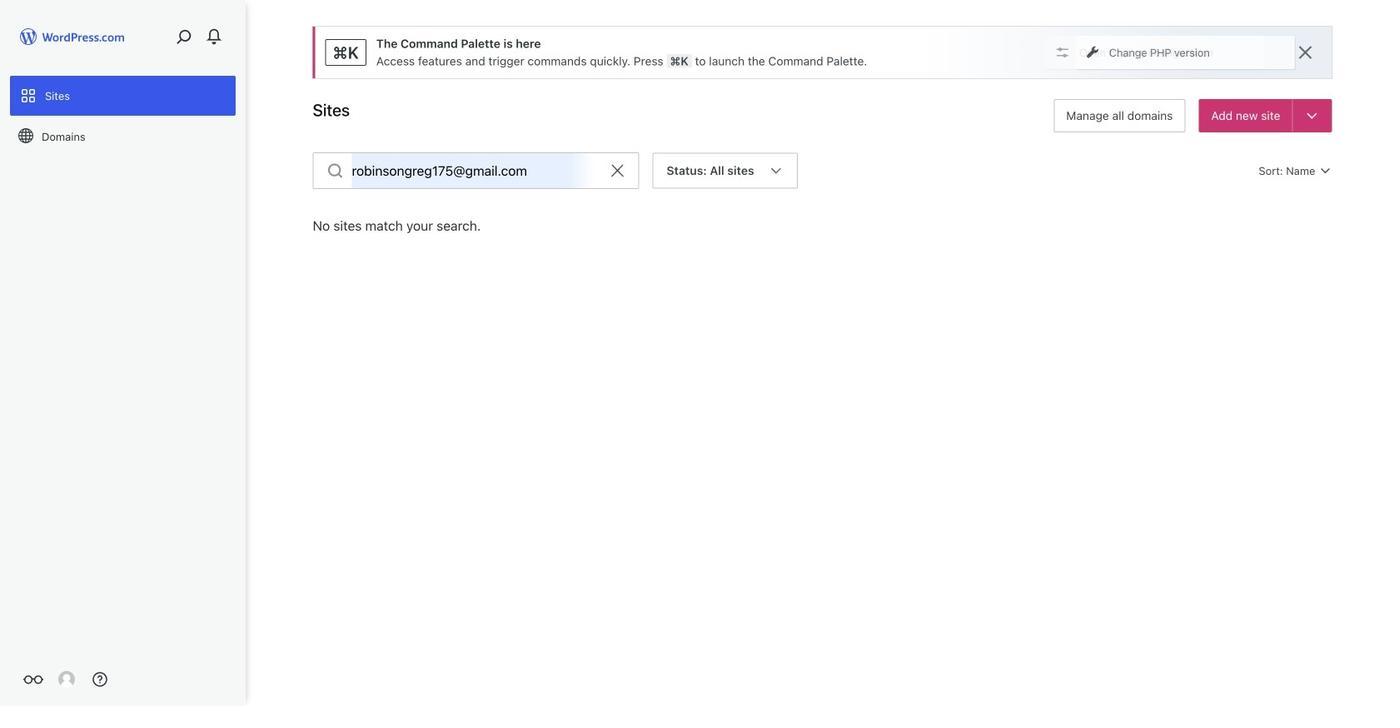 Task type: vqa. For each thing, say whether or not it's contained in the screenshot.
Sorting by Name. Switch sorting mode icon
yes



Task type: locate. For each thing, give the bounding box(es) containing it.
Search search field
[[352, 153, 597, 188]]

None search field
[[313, 152, 639, 189]]

displaying all sites. element
[[667, 154, 754, 187]]

reader image
[[23, 670, 43, 690]]



Task type: describe. For each thing, give the bounding box(es) containing it.
greg robinson image
[[58, 671, 75, 688]]

close search image
[[597, 161, 638, 181]]

sorting by name. switch sorting mode image
[[1319, 164, 1332, 177]]

toggle menu image
[[1305, 108, 1320, 123]]

dismiss image
[[1296, 42, 1316, 62]]



